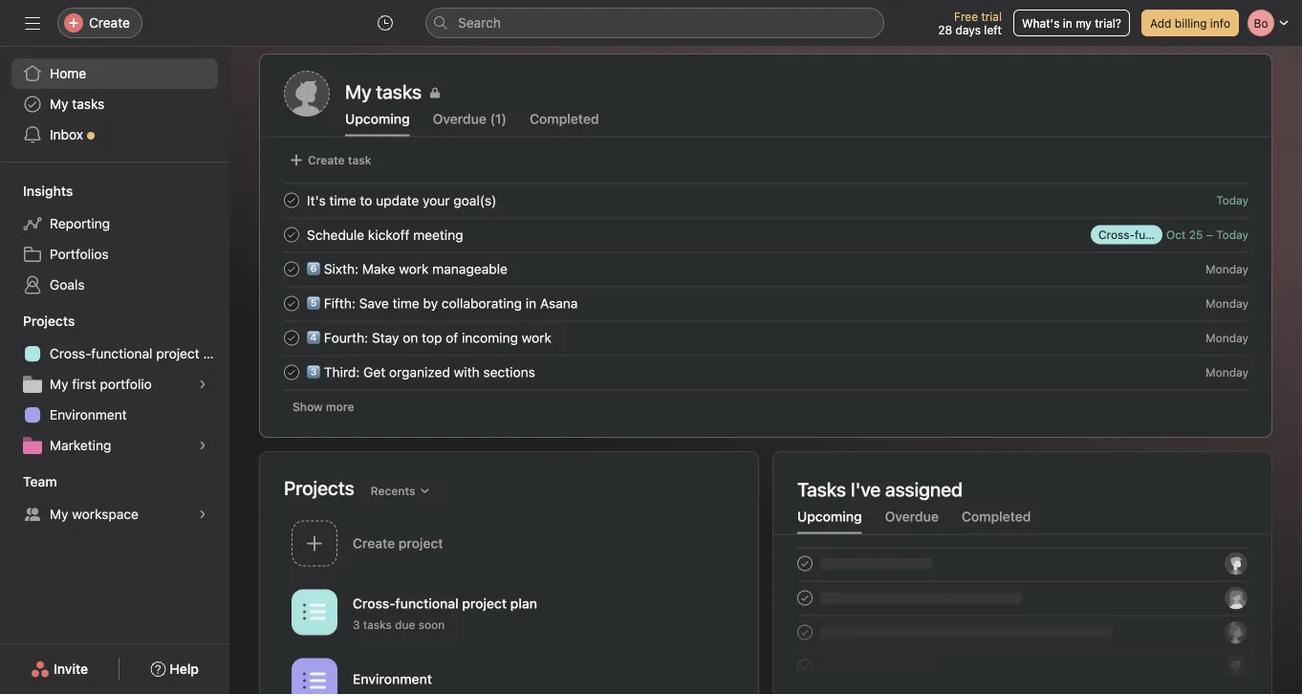 Task type: vqa. For each thing, say whether or not it's contained in the screenshot.
INSIGHTS element
yes



Task type: locate. For each thing, give the bounding box(es) containing it.
completed image left 4️⃣
[[280, 327, 303, 350]]

1 horizontal spatial create
[[308, 153, 345, 167]]

upcoming
[[345, 111, 410, 127], [798, 509, 862, 525]]

schedule kickoff meeting
[[307, 227, 463, 243]]

1 vertical spatial completed button
[[962, 509, 1031, 534]]

plan inside projects element
[[203, 346, 229, 362]]

1 horizontal spatial upcoming
[[798, 509, 862, 525]]

2 completed image from the top
[[280, 361, 303, 384]]

tasks right the 3
[[363, 618, 392, 631]]

28
[[938, 23, 953, 36]]

projects left recents
[[284, 477, 354, 499]]

1 horizontal spatial overdue
[[885, 509, 939, 525]]

monday
[[1206, 263, 1249, 276], [1206, 297, 1249, 310], [1206, 331, 1249, 345], [1206, 366, 1249, 379]]

overdue button
[[885, 509, 939, 534]]

cross- inside cross-functional project plan link
[[50, 346, 91, 362]]

cross-
[[50, 346, 91, 362], [353, 596, 395, 611]]

0 vertical spatial completed checkbox
[[280, 258, 303, 281]]

completed checkbox left 4️⃣
[[280, 327, 303, 350]]

upcoming button down my tasks
[[345, 111, 410, 136]]

completed checkbox left it's
[[280, 189, 303, 212]]

2 completed image from the top
[[280, 258, 303, 281]]

completed checkbox for 3️⃣
[[280, 361, 303, 384]]

completed image left 6️⃣ at top left
[[280, 258, 303, 281]]

completed button for overdue (1)
[[530, 111, 599, 136]]

show more button
[[284, 394, 363, 420]]

2 today from the top
[[1217, 228, 1249, 241]]

create left task
[[308, 153, 345, 167]]

home
[[50, 66, 86, 81]]

0 vertical spatial environment
[[50, 407, 127, 423]]

portfolios link
[[11, 239, 218, 270]]

1 horizontal spatial completed
[[962, 509, 1031, 525]]

6️⃣ sixth: make work manageable
[[307, 261, 508, 277]]

2 vertical spatial my
[[50, 506, 68, 522]]

2 monday from the top
[[1206, 297, 1249, 310]]

completed image for 4️⃣
[[280, 327, 303, 350]]

1 my from the top
[[50, 96, 68, 112]]

add profile photo image
[[284, 71, 330, 117]]

monday button for collaborating
[[1206, 297, 1249, 310]]

0 vertical spatial time
[[329, 192, 356, 208]]

my workspace link
[[11, 499, 218, 530]]

0 vertical spatial upcoming button
[[345, 111, 410, 136]]

create project link
[[284, 515, 735, 576]]

search list box
[[426, 8, 885, 38]]

0 vertical spatial project
[[156, 346, 200, 362]]

completed button right the overdue button
[[962, 509, 1031, 534]]

1 horizontal spatial completed button
[[962, 509, 1031, 534]]

1 horizontal spatial upcoming button
[[798, 509, 862, 534]]

0 vertical spatial overdue
[[433, 111, 487, 127]]

1 vertical spatial environment
[[353, 671, 432, 687]]

completed checkbox left 3️⃣
[[280, 361, 303, 384]]

upcoming down tasks
[[798, 509, 862, 525]]

see details, marketing image
[[197, 440, 208, 451]]

0 vertical spatial completed image
[[280, 189, 303, 212]]

4️⃣ fourth: stay on top of incoming work
[[307, 330, 552, 345]]

functional inside cross-functional project plan 3 tasks due soon
[[395, 596, 459, 611]]

3 completed image from the top
[[280, 292, 303, 315]]

top
[[422, 330, 442, 345]]

plan for cross-functional project plan 3 tasks due soon
[[510, 596, 537, 611]]

my tasks link
[[11, 89, 218, 120]]

3 my from the top
[[50, 506, 68, 522]]

0 vertical spatial plan
[[203, 346, 229, 362]]

completed image left it's
[[280, 189, 303, 212]]

reporting
[[50, 216, 110, 231]]

5️⃣
[[307, 295, 320, 311]]

completed button right (1)
[[530, 111, 599, 136]]

3 monday from the top
[[1206, 331, 1249, 345]]

completed
[[530, 111, 599, 127], [962, 509, 1031, 525]]

0 horizontal spatial create
[[89, 15, 130, 31]]

completed image left the 5️⃣
[[280, 292, 303, 315]]

2 my from the top
[[50, 376, 68, 392]]

overdue inside button
[[433, 111, 487, 127]]

0 horizontal spatial work
[[399, 261, 429, 277]]

cross-functional project plan 3 tasks due soon
[[353, 596, 537, 631]]

0 vertical spatial projects
[[23, 313, 75, 329]]

environment down first
[[50, 407, 127, 423]]

completed checkbox left 6️⃣ at top left
[[280, 258, 303, 281]]

1 vertical spatial upcoming button
[[798, 509, 862, 534]]

0 horizontal spatial project
[[156, 346, 200, 362]]

1 horizontal spatial environment link
[[284, 652, 735, 694]]

overdue down i've assigned
[[885, 509, 939, 525]]

cross- up the 3
[[353, 596, 395, 611]]

add
[[1150, 16, 1172, 30]]

0 horizontal spatial completed button
[[530, 111, 599, 136]]

time left by in the left top of the page
[[393, 295, 420, 311]]

0 horizontal spatial functional
[[91, 346, 153, 362]]

0 horizontal spatial upcoming button
[[345, 111, 410, 136]]

completed right the overdue button
[[962, 509, 1031, 525]]

1 completed image from the top
[[280, 223, 303, 246]]

1 vertical spatial tasks
[[363, 618, 392, 631]]

in left asana at the left top of page
[[526, 295, 537, 311]]

time left to
[[329, 192, 356, 208]]

Completed checkbox
[[280, 258, 303, 281], [280, 327, 303, 350]]

in left my
[[1063, 16, 1073, 30]]

my left first
[[50, 376, 68, 392]]

2 completed checkbox from the top
[[280, 327, 303, 350]]

0 horizontal spatial completed
[[530, 111, 599, 127]]

my for my first portfolio
[[50, 376, 68, 392]]

1 vertical spatial completed image
[[280, 361, 303, 384]]

3️⃣
[[307, 364, 320, 380]]

plan inside cross-functional project plan 3 tasks due soon
[[510, 596, 537, 611]]

1 completed checkbox from the top
[[280, 189, 303, 212]]

work right make
[[399, 261, 429, 277]]

environment down due in the bottom of the page
[[353, 671, 432, 687]]

my down team
[[50, 506, 68, 522]]

1 horizontal spatial tasks
[[363, 618, 392, 631]]

0 vertical spatial work
[[399, 261, 429, 277]]

1 horizontal spatial projects
[[284, 477, 354, 499]]

trial?
[[1095, 16, 1122, 30]]

1 vertical spatial my
[[50, 376, 68, 392]]

my inside projects element
[[50, 376, 68, 392]]

create up home link
[[89, 15, 130, 31]]

goal(s)
[[454, 192, 497, 208]]

marketing
[[50, 438, 111, 453]]

what's in my trial?
[[1022, 16, 1122, 30]]

work down asana at the left top of page
[[522, 330, 552, 345]]

0 horizontal spatial cross-
[[50, 346, 91, 362]]

0 vertical spatial completed button
[[530, 111, 599, 136]]

1 horizontal spatial plan
[[510, 596, 537, 611]]

see details, my workspace image
[[197, 509, 208, 520]]

completed checkbox for 6️⃣
[[280, 258, 303, 281]]

1 horizontal spatial cross-
[[353, 596, 395, 611]]

4 monday button from the top
[[1206, 366, 1249, 379]]

1 horizontal spatial project
[[462, 596, 507, 611]]

1 vertical spatial today
[[1217, 228, 1249, 241]]

it's time to update your goal(s)
[[307, 192, 497, 208]]

upcoming down my tasks
[[345, 111, 410, 127]]

my inside 'link'
[[50, 506, 68, 522]]

completed image for 5️⃣
[[280, 292, 303, 315]]

1 vertical spatial cross-
[[353, 596, 395, 611]]

today up oct 25 – today
[[1217, 194, 1249, 207]]

0 horizontal spatial time
[[329, 192, 356, 208]]

functional inside projects element
[[91, 346, 153, 362]]

my up inbox
[[50, 96, 68, 112]]

0 vertical spatial today
[[1217, 194, 1249, 207]]

plan up see details, my first portfolio image
[[203, 346, 229, 362]]

2 completed checkbox from the top
[[280, 223, 303, 246]]

cross- up first
[[50, 346, 91, 362]]

my workspace
[[50, 506, 139, 522]]

0 horizontal spatial plan
[[203, 346, 229, 362]]

3 completed checkbox from the top
[[280, 292, 303, 315]]

1 vertical spatial create
[[308, 153, 345, 167]]

0 vertical spatial functional
[[91, 346, 153, 362]]

1 horizontal spatial environment
[[353, 671, 432, 687]]

environment link down portfolio
[[11, 400, 218, 430]]

1 vertical spatial in
[[526, 295, 537, 311]]

info
[[1211, 16, 1231, 30]]

environment link down cross-functional project plan 3 tasks due soon
[[284, 652, 735, 694]]

in
[[1063, 16, 1073, 30], [526, 295, 537, 311]]

due
[[395, 618, 415, 631]]

my first portfolio
[[50, 376, 152, 392]]

1 vertical spatial upcoming
[[798, 509, 862, 525]]

team button
[[0, 472, 57, 492]]

3 monday button from the top
[[1206, 331, 1249, 345]]

1 vertical spatial completed
[[962, 509, 1031, 525]]

invite button
[[18, 652, 101, 687]]

show more
[[293, 400, 354, 414]]

cross- inside cross-functional project plan 3 tasks due soon
[[353, 596, 395, 611]]

0 vertical spatial environment link
[[11, 400, 218, 430]]

completed image left 'schedule'
[[280, 223, 303, 246]]

1 vertical spatial plan
[[510, 596, 537, 611]]

incoming
[[462, 330, 518, 345]]

projects down goals
[[23, 313, 75, 329]]

tasks down home
[[72, 96, 105, 112]]

functional for cross-functional project plan
[[91, 346, 153, 362]]

show
[[293, 400, 323, 414]]

completed checkbox left the 5️⃣
[[280, 292, 303, 315]]

home link
[[11, 58, 218, 89]]

completed image for 3️⃣
[[280, 361, 303, 384]]

monday for of
[[1206, 331, 1249, 345]]

functional up portfolio
[[91, 346, 153, 362]]

0 horizontal spatial overdue
[[433, 111, 487, 127]]

upcoming for overdue
[[798, 509, 862, 525]]

1 completed image from the top
[[280, 189, 303, 212]]

1 vertical spatial time
[[393, 295, 420, 311]]

overdue
[[433, 111, 487, 127], [885, 509, 939, 525]]

4 completed checkbox from the top
[[280, 361, 303, 384]]

4 monday from the top
[[1206, 366, 1249, 379]]

1 vertical spatial project
[[462, 596, 507, 611]]

environment
[[50, 407, 127, 423], [353, 671, 432, 687]]

1 vertical spatial functional
[[395, 596, 459, 611]]

1 horizontal spatial functional
[[395, 596, 459, 611]]

1 completed checkbox from the top
[[280, 258, 303, 281]]

0 vertical spatial tasks
[[72, 96, 105, 112]]

0 vertical spatial create
[[89, 15, 130, 31]]

completed checkbox left 'schedule'
[[280, 223, 303, 246]]

on
[[403, 330, 418, 345]]

overdue left (1)
[[433, 111, 487, 127]]

environment link
[[11, 400, 218, 430], [284, 652, 735, 694]]

1 monday button from the top
[[1206, 263, 1249, 276]]

manageable
[[433, 261, 508, 277]]

create inside create task button
[[308, 153, 345, 167]]

project up see details, my first portfolio image
[[156, 346, 200, 362]]

hide sidebar image
[[25, 15, 40, 31]]

completed checkbox for 5️⃣
[[280, 292, 303, 315]]

4 completed image from the top
[[280, 327, 303, 350]]

monday button for of
[[1206, 331, 1249, 345]]

today
[[1217, 194, 1249, 207], [1217, 228, 1249, 241]]

create inside 'create' popup button
[[89, 15, 130, 31]]

completed right (1)
[[530, 111, 599, 127]]

overdue for overdue (1)
[[433, 111, 487, 127]]

1 horizontal spatial in
[[1063, 16, 1073, 30]]

asana
[[540, 295, 578, 311]]

upcoming button
[[345, 111, 410, 136], [798, 509, 862, 534]]

0 horizontal spatial upcoming
[[345, 111, 410, 127]]

0 horizontal spatial in
[[526, 295, 537, 311]]

project down "create project" link
[[462, 596, 507, 611]]

project inside cross-functional project plan 3 tasks due soon
[[462, 596, 507, 611]]

help button
[[138, 652, 211, 687]]

1 vertical spatial work
[[522, 330, 552, 345]]

my for my tasks
[[50, 96, 68, 112]]

0 vertical spatial completed
[[530, 111, 599, 127]]

projects element
[[0, 304, 230, 465]]

overdue for overdue
[[885, 509, 939, 525]]

1 vertical spatial environment link
[[284, 652, 735, 694]]

0 horizontal spatial environment link
[[11, 400, 218, 430]]

projects inside dropdown button
[[23, 313, 75, 329]]

0 horizontal spatial projects
[[23, 313, 75, 329]]

0 vertical spatial my
[[50, 96, 68, 112]]

2 monday button from the top
[[1206, 297, 1249, 310]]

monday for collaborating
[[1206, 297, 1249, 310]]

today right –
[[1217, 228, 1249, 241]]

with
[[454, 364, 480, 380]]

portfolio
[[100, 376, 152, 392]]

insights
[[23, 183, 73, 199]]

0 vertical spatial cross-
[[50, 346, 91, 362]]

overdue (1)
[[433, 111, 507, 127]]

completed image left 3️⃣
[[280, 361, 303, 384]]

my tasks
[[50, 96, 105, 112]]

functional
[[91, 346, 153, 362], [395, 596, 459, 611]]

upcoming button down tasks
[[798, 509, 862, 534]]

completed image
[[280, 223, 303, 246], [280, 258, 303, 281], [280, 292, 303, 315], [280, 327, 303, 350]]

add billing info
[[1150, 16, 1231, 30]]

0 horizontal spatial tasks
[[72, 96, 105, 112]]

plan down "create project" link
[[510, 596, 537, 611]]

create task button
[[284, 147, 376, 174]]

my inside global element
[[50, 96, 68, 112]]

completed image
[[280, 189, 303, 212], [280, 361, 303, 384]]

work
[[399, 261, 429, 277], [522, 330, 552, 345]]

tasks i've assigned
[[798, 478, 963, 501]]

teams element
[[0, 465, 230, 534]]

0 vertical spatial in
[[1063, 16, 1073, 30]]

inbox
[[50, 127, 83, 142]]

0 vertical spatial upcoming
[[345, 111, 410, 127]]

0 horizontal spatial environment
[[50, 407, 127, 423]]

search
[[458, 15, 501, 31]]

1 vertical spatial overdue
[[885, 509, 939, 525]]

functional up soon in the left bottom of the page
[[395, 596, 459, 611]]

1 vertical spatial completed checkbox
[[280, 327, 303, 350]]

–
[[1207, 228, 1213, 241]]

Completed checkbox
[[280, 189, 303, 212], [280, 223, 303, 246], [280, 292, 303, 315], [280, 361, 303, 384]]



Task type: describe. For each thing, give the bounding box(es) containing it.
portfolios
[[50, 246, 109, 262]]

completed image for 6️⃣
[[280, 258, 303, 281]]

history image
[[378, 15, 393, 31]]

completed button for overdue
[[962, 509, 1031, 534]]

3
[[353, 618, 360, 631]]

1 vertical spatial projects
[[284, 477, 354, 499]]

what's
[[1022, 16, 1060, 30]]

completed image for it's
[[280, 189, 303, 212]]

kickoff
[[368, 227, 410, 243]]

reporting link
[[11, 208, 218, 239]]

free
[[954, 10, 978, 23]]

my first portfolio link
[[11, 369, 218, 400]]

environment link for cross-functional project plan link
[[11, 400, 218, 430]]

create button
[[57, 8, 142, 38]]

inbox link
[[11, 120, 218, 150]]

overdue (1) button
[[433, 111, 507, 136]]

team
[[23, 474, 57, 490]]

list image
[[303, 601, 326, 624]]

goals
[[50, 277, 85, 293]]

projects button
[[0, 312, 75, 331]]

collaborating
[[442, 295, 522, 311]]

1 today from the top
[[1217, 194, 1249, 207]]

soon
[[419, 618, 445, 631]]

make
[[362, 261, 395, 277]]

insights element
[[0, 174, 230, 304]]

save
[[359, 295, 389, 311]]

marketing link
[[11, 430, 218, 461]]

completed for overdue
[[962, 509, 1031, 525]]

insights button
[[0, 182, 73, 201]]

it's
[[307, 192, 326, 208]]

3️⃣ third: get organized with sections
[[307, 364, 535, 380]]

completed image for schedule
[[280, 223, 303, 246]]

help
[[170, 661, 199, 677]]

tasks inside global element
[[72, 96, 105, 112]]

1 monday from the top
[[1206, 263, 1249, 276]]

create for create
[[89, 15, 130, 31]]

1 horizontal spatial work
[[522, 330, 552, 345]]

meeting
[[413, 227, 463, 243]]

billing
[[1175, 16, 1207, 30]]

task
[[348, 153, 372, 167]]

of
[[446, 330, 458, 345]]

oct 25 – today
[[1167, 228, 1249, 241]]

5️⃣ fifth: save time by collaborating in asana
[[307, 295, 578, 311]]

6️⃣
[[307, 261, 320, 277]]

create for create task
[[308, 153, 345, 167]]

update
[[376, 192, 419, 208]]

workspace
[[72, 506, 139, 522]]

oct
[[1167, 228, 1186, 241]]

tasks
[[798, 478, 846, 501]]

completed checkbox for schedule
[[280, 223, 303, 246]]

cross- for cross-functional project plan
[[50, 346, 91, 362]]

third:
[[324, 364, 360, 380]]

project for cross-functional project plan 3 tasks due soon
[[462, 596, 507, 611]]

sixth:
[[324, 261, 359, 277]]

(1)
[[490, 111, 507, 127]]

fourth:
[[324, 330, 368, 345]]

search button
[[426, 8, 885, 38]]

get
[[364, 364, 386, 380]]

plan for cross-functional project plan
[[203, 346, 229, 362]]

invite
[[54, 661, 88, 677]]

first
[[72, 376, 96, 392]]

today button
[[1217, 194, 1249, 207]]

add billing info button
[[1142, 10, 1239, 36]]

your
[[423, 192, 450, 208]]

monday button for sections
[[1206, 366, 1249, 379]]

more
[[326, 400, 354, 414]]

project for cross-functional project plan
[[156, 346, 200, 362]]

left
[[984, 23, 1002, 36]]

days
[[956, 23, 981, 36]]

my
[[1076, 16, 1092, 30]]

upcoming button for overdue
[[798, 509, 862, 534]]

my tasks
[[345, 80, 422, 103]]

4️⃣
[[307, 330, 320, 345]]

global element
[[0, 47, 230, 162]]

my for my workspace
[[50, 506, 68, 522]]

free trial 28 days left
[[938, 10, 1002, 36]]

to
[[360, 192, 372, 208]]

25
[[1190, 228, 1204, 241]]

completed checkbox for it's
[[280, 189, 303, 212]]

completed checkbox for 4️⃣
[[280, 327, 303, 350]]

by
[[423, 295, 438, 311]]

my tasks link
[[345, 78, 1248, 106]]

i've assigned
[[851, 478, 963, 501]]

list image
[[303, 670, 326, 693]]

completed for overdue (1)
[[530, 111, 599, 127]]

schedule
[[307, 227, 364, 243]]

environment inside projects element
[[50, 407, 127, 423]]

what's in my trial? button
[[1014, 10, 1130, 36]]

upcoming button for overdue (1)
[[345, 111, 410, 136]]

upcoming for overdue (1)
[[345, 111, 410, 127]]

in inside button
[[1063, 16, 1073, 30]]

recents button
[[362, 478, 439, 504]]

organized
[[389, 364, 450, 380]]

stay
[[372, 330, 399, 345]]

cross- for cross-functional project plan 3 tasks due soon
[[353, 596, 395, 611]]

trial
[[982, 10, 1002, 23]]

recents
[[371, 484, 415, 498]]

create project
[[353, 536, 443, 551]]

functional for cross-functional project plan 3 tasks due soon
[[395, 596, 459, 611]]

monday for sections
[[1206, 366, 1249, 379]]

environment link for "create project" link
[[284, 652, 735, 694]]

1 horizontal spatial time
[[393, 295, 420, 311]]

tasks inside cross-functional project plan 3 tasks due soon
[[363, 618, 392, 631]]

see details, my first portfolio image
[[197, 379, 208, 390]]

sections
[[483, 364, 535, 380]]



